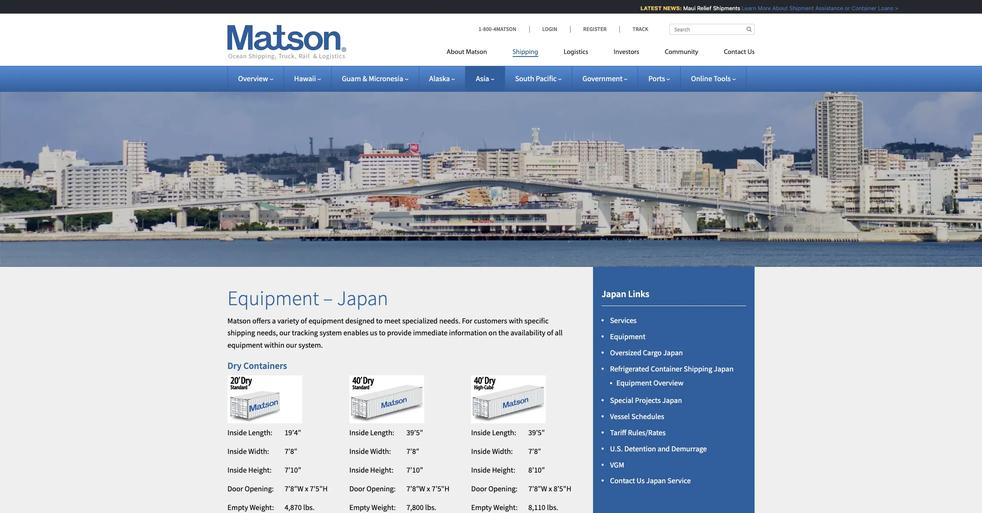 Task type: vqa. For each thing, say whether or not it's contained in the screenshot.


Task type: describe. For each thing, give the bounding box(es) containing it.
overview link
[[238, 74, 273, 83]]

empty for 4,870 lbs.
[[227, 503, 248, 512]]

7'8″ for 4,870
[[285, 446, 297, 456]]

oversized
[[610, 348, 642, 358]]

tracking
[[292, 328, 318, 338]]

schedules
[[631, 412, 664, 421]]

special projects japan
[[610, 396, 682, 405]]

japan links
[[602, 288, 649, 300]]

7'8″ for 8,110
[[528, 446, 541, 456]]

x for 7,800
[[427, 484, 430, 494]]

oversized cargo japan
[[610, 348, 683, 358]]

government link
[[583, 74, 628, 83]]

1-800-4matson
[[479, 26, 516, 33]]

customers
[[474, 316, 507, 326]]

track link
[[619, 26, 648, 33]]

1 vertical spatial to
[[379, 328, 386, 338]]

door for 8,110 lbs.
[[471, 484, 487, 494]]

tariff
[[610, 428, 627, 437]]

39'5″ for 8'10"
[[528, 428, 545, 437]]

length: for 8,110 lbs.
[[492, 428, 516, 437]]

variety
[[277, 316, 299, 326]]

vgm link
[[610, 460, 624, 470]]

–
[[323, 285, 333, 311]]

opening: for 7,800 lbs.
[[367, 484, 396, 494]]

0 horizontal spatial of
[[301, 316, 307, 326]]

for
[[462, 316, 472, 326]]

search image
[[747, 26, 752, 32]]

1 vertical spatial our
[[286, 340, 297, 350]]

19'4″
[[285, 428, 301, 437]]

oversized cargo japan link
[[610, 348, 683, 358]]

7'8″w x 8'5″h
[[528, 484, 571, 494]]

contact for contact us japan service
[[610, 476, 635, 486]]

government
[[583, 74, 623, 83]]

alaska
[[429, 74, 450, 83]]

0 vertical spatial to
[[376, 316, 383, 326]]

refrigerated container shipping japan
[[610, 364, 734, 374]]

inside length: for 4,870 lbs.
[[227, 428, 272, 437]]

empty weight: for 7,800 lbs.
[[349, 503, 396, 512]]

community link
[[652, 45, 711, 62]]

4,870
[[285, 503, 302, 512]]

register link
[[570, 26, 619, 33]]

lbs. for 4,870 lbs.
[[303, 503, 315, 512]]

shipment
[[784, 5, 809, 11]]

equipment – japan
[[227, 285, 388, 311]]

guam
[[342, 74, 361, 83]]

equipment overview
[[617, 378, 684, 388]]

japan links section
[[583, 267, 765, 513]]

door for 4,870 lbs.
[[227, 484, 243, 494]]

x for 8,110
[[549, 484, 552, 494]]

7'5″h for 7,800 lbs.
[[432, 484, 450, 494]]

online tools
[[691, 74, 731, 83]]

logistics
[[564, 49, 588, 56]]

contact us link
[[711, 45, 755, 62]]

7,800
[[407, 503, 424, 512]]

contact us japan service
[[610, 476, 691, 486]]

matson inside top menu navigation
[[466, 49, 487, 56]]

0 vertical spatial container
[[846, 5, 871, 11]]

loans
[[873, 5, 888, 11]]

x for 4,870
[[305, 484, 308, 494]]

system.
[[298, 340, 323, 350]]

height: for 8,110
[[492, 465, 515, 475]]

japan for oversized cargo japan
[[663, 348, 683, 358]]

latest news: maui relief shipments learn more about shipment assistance or container loans >
[[635, 5, 893, 11]]

empty for 7,800 lbs.
[[349, 503, 370, 512]]

hawaii
[[294, 74, 316, 83]]

inside length: for 8,110 lbs.
[[471, 428, 516, 437]]

on
[[489, 328, 497, 338]]

specific
[[524, 316, 549, 326]]

containers
[[243, 360, 287, 372]]

1-800-4matson link
[[479, 26, 529, 33]]

assistance
[[810, 5, 838, 11]]

opening: for 8,110 lbs.
[[488, 484, 518, 494]]

lbs. for 8,110 lbs.
[[547, 503, 558, 512]]

refrigerated
[[610, 364, 649, 374]]

immediate
[[413, 328, 448, 338]]

about matson
[[447, 49, 487, 56]]

4,870 lbs.
[[285, 503, 315, 512]]

door opening: for 7,800
[[349, 484, 396, 494]]

inside height: for 4,870 lbs.
[[227, 465, 272, 475]]

online
[[691, 74, 712, 83]]

pacific
[[536, 74, 557, 83]]

designed
[[345, 316, 375, 326]]

more
[[752, 5, 766, 11]]

micronesia
[[369, 74, 403, 83]]

top menu navigation
[[447, 45, 755, 62]]

login link
[[529, 26, 570, 33]]

u.s. detention and demurrage
[[610, 444, 707, 454]]

tariff rules/rates
[[610, 428, 666, 437]]

enables
[[343, 328, 369, 338]]

shipments
[[708, 5, 735, 11]]

0 vertical spatial equipment
[[309, 316, 344, 326]]

inside width: for 8,110
[[471, 446, 513, 456]]

door opening: for 8,110
[[471, 484, 518, 494]]

about matson link
[[447, 45, 500, 62]]

weight: for 4,870 lbs.
[[250, 503, 274, 512]]

needs,
[[257, 328, 278, 338]]

equipment for equipment – japan
[[227, 285, 319, 311]]

a
[[272, 316, 276, 326]]

39'5″ for 7'10"
[[407, 428, 423, 437]]

matson inside matson offers a variety of equipment designed to meet specialized needs. for customers with specific shipping needs, our tracking system enables us to provide immediate information on the availability of all equipment within our system.
[[227, 316, 251, 326]]

800-
[[483, 26, 494, 33]]

8,110 lbs.
[[528, 503, 558, 512]]

&
[[363, 74, 367, 83]]

7'8″w x 7'5″h for 4,870
[[285, 484, 328, 494]]

vessel schedules link
[[610, 412, 664, 421]]

us
[[370, 328, 377, 338]]

shipping inside top menu navigation
[[513, 49, 538, 56]]

tools
[[714, 74, 731, 83]]

7'8″w for 7,800
[[407, 484, 425, 494]]

length: for 4,870 lbs.
[[248, 428, 272, 437]]

7'5″h for 4,870 lbs.
[[310, 484, 328, 494]]

door opening: for 4,870
[[227, 484, 274, 494]]

width: for 8,110
[[492, 446, 513, 456]]

all
[[555, 328, 563, 338]]

relief
[[692, 5, 706, 11]]

empty for 8,110 lbs.
[[471, 503, 492, 512]]



Task type: locate. For each thing, give the bounding box(es) containing it.
equipment link
[[610, 332, 646, 341]]

us inside top menu navigation
[[748, 49, 755, 56]]

width: for 4,870
[[248, 446, 269, 456]]

1 empty weight: from the left
[[227, 503, 274, 512]]

7'8″w x 7'5″h for 7,800
[[407, 484, 450, 494]]

1 7'8″w from the left
[[285, 484, 303, 494]]

hawaii link
[[294, 74, 321, 83]]

equipment down "refrigerated"
[[617, 378, 652, 388]]

maui
[[678, 5, 690, 11]]

0 vertical spatial about
[[767, 5, 783, 11]]

weight: left 4,870
[[250, 503, 274, 512]]

vessel schedules
[[610, 412, 664, 421]]

equipment
[[227, 285, 319, 311], [610, 332, 646, 341], [617, 378, 652, 388]]

3 inside width: from the left
[[471, 446, 513, 456]]

width: for 7,800
[[370, 446, 391, 456]]

of
[[301, 316, 307, 326], [547, 328, 553, 338]]

1 horizontal spatial 7'8″
[[407, 446, 419, 456]]

0 vertical spatial shipping
[[513, 49, 538, 56]]

2 horizontal spatial inside height:
[[471, 465, 515, 475]]

2 vertical spatial equipment
[[617, 378, 652, 388]]

1 horizontal spatial of
[[547, 328, 553, 338]]

1 length: from the left
[[248, 428, 272, 437]]

0 horizontal spatial container
[[651, 364, 682, 374]]

1 vertical spatial shipping
[[684, 364, 712, 374]]

3 inside height: from the left
[[471, 465, 515, 475]]

matson up shipping
[[227, 316, 251, 326]]

0 horizontal spatial us
[[637, 476, 645, 486]]

shipping
[[227, 328, 255, 338]]

2 horizontal spatial 7'8″
[[528, 446, 541, 456]]

port at naha, japan image
[[0, 78, 982, 267]]

1 horizontal spatial inside width:
[[349, 446, 391, 456]]

about
[[767, 5, 783, 11], [447, 49, 464, 56]]

contact inside contact us link
[[724, 49, 746, 56]]

1 weight: from the left
[[250, 503, 274, 512]]

1 horizontal spatial door
[[349, 484, 365, 494]]

0 horizontal spatial weight:
[[250, 503, 274, 512]]

8,110
[[528, 503, 546, 512]]

7'8″w x 7'5″h
[[285, 484, 328, 494], [407, 484, 450, 494]]

0 horizontal spatial empty
[[227, 503, 248, 512]]

3 length: from the left
[[492, 428, 516, 437]]

empty weight: left the 8,110
[[471, 503, 518, 512]]

3 opening: from the left
[[488, 484, 518, 494]]

service
[[668, 476, 691, 486]]

0 vertical spatial equipment
[[227, 285, 319, 311]]

information
[[449, 328, 487, 338]]

lbs. for 7,800 lbs.
[[425, 503, 436, 512]]

weight:
[[250, 503, 274, 512], [372, 503, 396, 512], [493, 503, 518, 512]]

tariff rules/rates link
[[610, 428, 666, 437]]

7'10" for 19'4″
[[285, 465, 301, 475]]

weight: for 8,110 lbs.
[[493, 503, 518, 512]]

1 horizontal spatial empty weight:
[[349, 503, 396, 512]]

1 lbs. from the left
[[303, 503, 315, 512]]

3 door opening: from the left
[[471, 484, 518, 494]]

1 vertical spatial equipment
[[227, 340, 263, 350]]

0 horizontal spatial height:
[[248, 465, 272, 475]]

3 7'8″ from the left
[[528, 446, 541, 456]]

0 horizontal spatial 39'5″
[[407, 428, 423, 437]]

2 horizontal spatial weight:
[[493, 503, 518, 512]]

1 horizontal spatial us
[[748, 49, 755, 56]]

0 vertical spatial our
[[279, 328, 290, 338]]

contact
[[724, 49, 746, 56], [610, 476, 635, 486]]

us down search icon
[[748, 49, 755, 56]]

ports
[[649, 74, 665, 83]]

7'8″w up the 8,110
[[528, 484, 547, 494]]

length: for 7,800 lbs.
[[370, 428, 394, 437]]

inside width: for 7,800
[[349, 446, 391, 456]]

special projects japan link
[[610, 396, 682, 405]]

2 inside length: from the left
[[349, 428, 394, 437]]

3 weight: from the left
[[493, 503, 518, 512]]

1 empty from the left
[[227, 503, 248, 512]]

2 horizontal spatial empty weight:
[[471, 503, 518, 512]]

0 horizontal spatial opening:
[[245, 484, 274, 494]]

us down detention
[[637, 476, 645, 486]]

learn
[[736, 5, 751, 11]]

2 horizontal spatial inside width:
[[471, 446, 513, 456]]

links
[[628, 288, 649, 300]]

2 door from the left
[[349, 484, 365, 494]]

vessel
[[610, 412, 630, 421]]

alaska link
[[429, 74, 455, 83]]

0 horizontal spatial lbs.
[[303, 503, 315, 512]]

3 inside length: from the left
[[471, 428, 516, 437]]

container
[[846, 5, 871, 11], [651, 364, 682, 374]]

1 inside height: from the left
[[227, 465, 272, 475]]

1 vertical spatial overview
[[653, 378, 684, 388]]

0 horizontal spatial 7'5″h
[[310, 484, 328, 494]]

1 vertical spatial container
[[651, 364, 682, 374]]

guam & micronesia link
[[342, 74, 408, 83]]

vgm
[[610, 460, 624, 470]]

provide
[[387, 328, 412, 338]]

shipping link
[[500, 45, 551, 62]]

container inside japan links section
[[651, 364, 682, 374]]

x left 8'5″h on the bottom right of page
[[549, 484, 552, 494]]

7'8″w for 4,870
[[285, 484, 303, 494]]

blue matson logo with ocean, shipping, truck, rail and logistics written beneath it. image
[[227, 25, 347, 60]]

0 horizontal spatial shipping
[[513, 49, 538, 56]]

inside length: for 7,800 lbs.
[[349, 428, 394, 437]]

weight: left the 8,110
[[493, 503, 518, 512]]

learn more about shipment assistance or container loans > link
[[736, 5, 893, 11]]

to left meet
[[376, 316, 383, 326]]

2 inside height: from the left
[[349, 465, 394, 475]]

0 horizontal spatial 7'8″w x 7'5″h
[[285, 484, 328, 494]]

0 vertical spatial overview
[[238, 74, 268, 83]]

equipment up system
[[309, 316, 344, 326]]

equipment overview link
[[617, 378, 684, 388]]

community
[[665, 49, 698, 56]]

2 x from the left
[[427, 484, 430, 494]]

1 vertical spatial equipment
[[610, 332, 646, 341]]

investors
[[614, 49, 639, 56]]

contact us japan service link
[[610, 476, 691, 486]]

2 horizontal spatial door opening:
[[471, 484, 518, 494]]

empty weight: for 4,870 lbs.
[[227, 503, 274, 512]]

0 horizontal spatial width:
[[248, 446, 269, 456]]

contact for contact us
[[724, 49, 746, 56]]

2 width: from the left
[[370, 446, 391, 456]]

0 vertical spatial contact
[[724, 49, 746, 56]]

services
[[610, 316, 637, 325]]

0 vertical spatial of
[[301, 316, 307, 326]]

1 horizontal spatial 39'5″
[[528, 428, 545, 437]]

about up alaska link
[[447, 49, 464, 56]]

lbs. right the 8,110
[[547, 503, 558, 512]]

lbs. right 4,870
[[303, 503, 315, 512]]

projects
[[635, 396, 661, 405]]

needs.
[[439, 316, 460, 326]]

2 7'8″w from the left
[[407, 484, 425, 494]]

1 vertical spatial about
[[447, 49, 464, 56]]

about right the more
[[767, 5, 783, 11]]

0 horizontal spatial inside length:
[[227, 428, 272, 437]]

matson down 1-
[[466, 49, 487, 56]]

3 lbs. from the left
[[547, 503, 558, 512]]

2 7'5″h from the left
[[432, 484, 450, 494]]

japan for special projects japan
[[662, 396, 682, 405]]

contact us
[[724, 49, 755, 56]]

1 horizontal spatial 7'8″w x 7'5″h
[[407, 484, 450, 494]]

1 vertical spatial matson
[[227, 316, 251, 326]]

weight: left 7,800
[[372, 503, 396, 512]]

equipment up oversized
[[610, 332, 646, 341]]

2 horizontal spatial width:
[[492, 446, 513, 456]]

3 door from the left
[[471, 484, 487, 494]]

2 7'8″w x 7'5″h from the left
[[407, 484, 450, 494]]

2 horizontal spatial empty
[[471, 503, 492, 512]]

0 horizontal spatial inside width:
[[227, 446, 269, 456]]

2 inside width: from the left
[[349, 446, 391, 456]]

u.s. detention and demurrage link
[[610, 444, 707, 454]]

inside width: for 4,870
[[227, 446, 269, 456]]

specialized
[[402, 316, 438, 326]]

1 7'8″ from the left
[[285, 446, 297, 456]]

offers
[[252, 316, 270, 326]]

1 door from the left
[[227, 484, 243, 494]]

equipment for equipment "link"
[[610, 332, 646, 341]]

register
[[583, 26, 607, 33]]

2 horizontal spatial door
[[471, 484, 487, 494]]

2 opening: from the left
[[367, 484, 396, 494]]

south pacific link
[[515, 74, 562, 83]]

empty weight: for 8,110 lbs.
[[471, 503, 518, 512]]

1 x from the left
[[305, 484, 308, 494]]

2 length: from the left
[[370, 428, 394, 437]]

1 vertical spatial of
[[547, 328, 553, 338]]

7'10"
[[285, 465, 301, 475], [407, 465, 423, 475]]

detention
[[624, 444, 656, 454]]

1 horizontal spatial lbs.
[[425, 503, 436, 512]]

Search search field
[[670, 24, 755, 35]]

lbs.
[[303, 503, 315, 512], [425, 503, 436, 512], [547, 503, 558, 512]]

4matson
[[494, 26, 516, 33]]

1 horizontal spatial overview
[[653, 378, 684, 388]]

1 horizontal spatial length:
[[370, 428, 394, 437]]

0 horizontal spatial empty weight:
[[227, 503, 274, 512]]

0 horizontal spatial 7'10"
[[285, 465, 301, 475]]

ports link
[[649, 74, 670, 83]]

and
[[658, 444, 670, 454]]

weight: for 7,800 lbs.
[[372, 503, 396, 512]]

1 inside length: from the left
[[227, 428, 272, 437]]

1 height: from the left
[[248, 465, 272, 475]]

cargo
[[643, 348, 662, 358]]

rules/rates
[[628, 428, 666, 437]]

0 horizontal spatial 7'8″w
[[285, 484, 303, 494]]

1 horizontal spatial 7'10"
[[407, 465, 423, 475]]

None search field
[[670, 24, 755, 35]]

3 7'8″w from the left
[[528, 484, 547, 494]]

7'8″w up 4,870
[[285, 484, 303, 494]]

our right within
[[286, 340, 297, 350]]

2 empty from the left
[[349, 503, 370, 512]]

7'10" up 7,800
[[407, 465, 423, 475]]

to
[[376, 316, 383, 326], [379, 328, 386, 338]]

height: for 4,870
[[248, 465, 272, 475]]

1 horizontal spatial empty
[[349, 503, 370, 512]]

opening: for 4,870 lbs.
[[245, 484, 274, 494]]

logistics link
[[551, 45, 601, 62]]

us for contact us japan service
[[637, 476, 645, 486]]

1 horizontal spatial matson
[[466, 49, 487, 56]]

equipment up a
[[227, 285, 319, 311]]

1-
[[479, 26, 483, 33]]

2 horizontal spatial opening:
[[488, 484, 518, 494]]

7,800 lbs.
[[407, 503, 436, 512]]

3 x from the left
[[549, 484, 552, 494]]

7'10" for 39'5″
[[407, 465, 423, 475]]

track
[[633, 26, 648, 33]]

with
[[509, 316, 523, 326]]

2 horizontal spatial lbs.
[[547, 503, 558, 512]]

height:
[[248, 465, 272, 475], [370, 465, 394, 475], [492, 465, 515, 475]]

empty
[[227, 503, 248, 512], [349, 503, 370, 512], [471, 503, 492, 512]]

7'8″w x 7'5″h up 7,800 lbs. on the left of page
[[407, 484, 450, 494]]

2 7'10" from the left
[[407, 465, 423, 475]]

x
[[305, 484, 308, 494], [427, 484, 430, 494], [549, 484, 552, 494]]

2 horizontal spatial length:
[[492, 428, 516, 437]]

1 39'5″ from the left
[[407, 428, 423, 437]]

7'5″h up 4,870 lbs.
[[310, 484, 328, 494]]

japan for contact us japan service
[[646, 476, 666, 486]]

2 height: from the left
[[370, 465, 394, 475]]

7'8″ for 7,800
[[407, 446, 419, 456]]

1 vertical spatial us
[[637, 476, 645, 486]]

of up tracking
[[301, 316, 307, 326]]

1 vertical spatial contact
[[610, 476, 635, 486]]

1 horizontal spatial weight:
[[372, 503, 396, 512]]

1 horizontal spatial shipping
[[684, 364, 712, 374]]

3 width: from the left
[[492, 446, 513, 456]]

7'10" down 19'4″
[[285, 465, 301, 475]]

empty weight: left 4,870
[[227, 503, 274, 512]]

overview inside japan links section
[[653, 378, 684, 388]]

services link
[[610, 316, 637, 325]]

7'8″
[[285, 446, 297, 456], [407, 446, 419, 456], [528, 446, 541, 456]]

7'8″w for 8,110
[[528, 484, 547, 494]]

container right or
[[846, 5, 871, 11]]

system
[[320, 328, 342, 338]]

2 39'5″ from the left
[[528, 428, 545, 437]]

x up 4,870 lbs.
[[305, 484, 308, 494]]

1 width: from the left
[[248, 446, 269, 456]]

investors link
[[601, 45, 652, 62]]

1 door opening: from the left
[[227, 484, 274, 494]]

inside height: for 8,110 lbs.
[[471, 465, 515, 475]]

container down cargo
[[651, 364, 682, 374]]

2 horizontal spatial 7'8″w
[[528, 484, 547, 494]]

news:
[[658, 5, 676, 11]]

0 horizontal spatial equipment
[[227, 340, 263, 350]]

0 horizontal spatial contact
[[610, 476, 635, 486]]

inside length:
[[227, 428, 272, 437], [349, 428, 394, 437], [471, 428, 516, 437]]

0 vertical spatial us
[[748, 49, 755, 56]]

1 horizontal spatial inside length:
[[349, 428, 394, 437]]

2 horizontal spatial x
[[549, 484, 552, 494]]

2 horizontal spatial height:
[[492, 465, 515, 475]]

us inside japan links section
[[637, 476, 645, 486]]

to right the us
[[379, 328, 386, 338]]

0 horizontal spatial matson
[[227, 316, 251, 326]]

7'8″w
[[285, 484, 303, 494], [407, 484, 425, 494], [528, 484, 547, 494]]

or
[[839, 5, 845, 11]]

0 horizontal spatial door opening:
[[227, 484, 274, 494]]

shipping inside japan links section
[[684, 364, 712, 374]]

1 horizontal spatial door opening:
[[349, 484, 396, 494]]

3 empty from the left
[[471, 503, 492, 512]]

0 horizontal spatial length:
[[248, 428, 272, 437]]

online tools link
[[691, 74, 736, 83]]

dry
[[227, 360, 242, 372]]

us for contact us
[[748, 49, 755, 56]]

guam & micronesia
[[342, 74, 403, 83]]

about inside top menu navigation
[[447, 49, 464, 56]]

x up 7,800 lbs. on the left of page
[[427, 484, 430, 494]]

2 horizontal spatial inside length:
[[471, 428, 516, 437]]

height: for 7,800
[[370, 465, 394, 475]]

7'8″w x 7'5″h up 4,870 lbs.
[[285, 484, 328, 494]]

1 horizontal spatial width:
[[370, 446, 391, 456]]

1 7'5″h from the left
[[310, 484, 328, 494]]

0 horizontal spatial 7'8″
[[285, 446, 297, 456]]

equipment down shipping
[[227, 340, 263, 350]]

1 horizontal spatial about
[[767, 5, 783, 11]]

special
[[610, 396, 633, 405]]

0 horizontal spatial inside height:
[[227, 465, 272, 475]]

1 horizontal spatial equipment
[[309, 316, 344, 326]]

0 horizontal spatial x
[[305, 484, 308, 494]]

door for 7,800 lbs.
[[349, 484, 365, 494]]

1 horizontal spatial opening:
[[367, 484, 396, 494]]

3 empty weight: from the left
[[471, 503, 518, 512]]

1 7'8″w x 7'5″h from the left
[[285, 484, 328, 494]]

contact up tools
[[724, 49, 746, 56]]

1 horizontal spatial height:
[[370, 465, 394, 475]]

0 vertical spatial matson
[[466, 49, 487, 56]]

inside height: for 7,800 lbs.
[[349, 465, 394, 475]]

inside width:
[[227, 446, 269, 456], [349, 446, 391, 456], [471, 446, 513, 456]]

1 horizontal spatial 7'8″w
[[407, 484, 425, 494]]

1 horizontal spatial inside height:
[[349, 465, 394, 475]]

0 horizontal spatial overview
[[238, 74, 268, 83]]

width:
[[248, 446, 269, 456], [370, 446, 391, 456], [492, 446, 513, 456]]

contact inside japan links section
[[610, 476, 635, 486]]

1 7'10" from the left
[[285, 465, 301, 475]]

2 door opening: from the left
[[349, 484, 396, 494]]

1 opening: from the left
[[245, 484, 274, 494]]

overview
[[238, 74, 268, 83], [653, 378, 684, 388]]

opening:
[[245, 484, 274, 494], [367, 484, 396, 494], [488, 484, 518, 494]]

empty weight: left 7,800
[[349, 503, 396, 512]]

japan for equipment – japan
[[337, 285, 388, 311]]

equipment for equipment overview
[[617, 378, 652, 388]]

1 horizontal spatial 7'5″h
[[432, 484, 450, 494]]

7'5″h up 7,800 lbs. on the left of page
[[432, 484, 450, 494]]

of left the all
[[547, 328, 553, 338]]

7'8″w up 7,800
[[407, 484, 425, 494]]

3 height: from the left
[[492, 465, 515, 475]]

2 weight: from the left
[[372, 503, 396, 512]]

inside
[[227, 428, 247, 437], [349, 428, 369, 437], [471, 428, 491, 437], [227, 446, 247, 456], [349, 446, 369, 456], [471, 446, 491, 456], [227, 465, 247, 475], [349, 465, 369, 475], [471, 465, 491, 475]]

0 horizontal spatial door
[[227, 484, 243, 494]]

2 empty weight: from the left
[[349, 503, 396, 512]]

0 horizontal spatial about
[[447, 49, 464, 56]]

2 lbs. from the left
[[425, 503, 436, 512]]

1 horizontal spatial contact
[[724, 49, 746, 56]]

1 horizontal spatial x
[[427, 484, 430, 494]]

inside height:
[[227, 465, 272, 475], [349, 465, 394, 475], [471, 465, 515, 475]]

our down variety
[[279, 328, 290, 338]]

contact down vgm
[[610, 476, 635, 486]]

2 7'8″ from the left
[[407, 446, 419, 456]]

1 inside width: from the left
[[227, 446, 269, 456]]

1 horizontal spatial container
[[846, 5, 871, 11]]

lbs. right 7,800
[[425, 503, 436, 512]]



